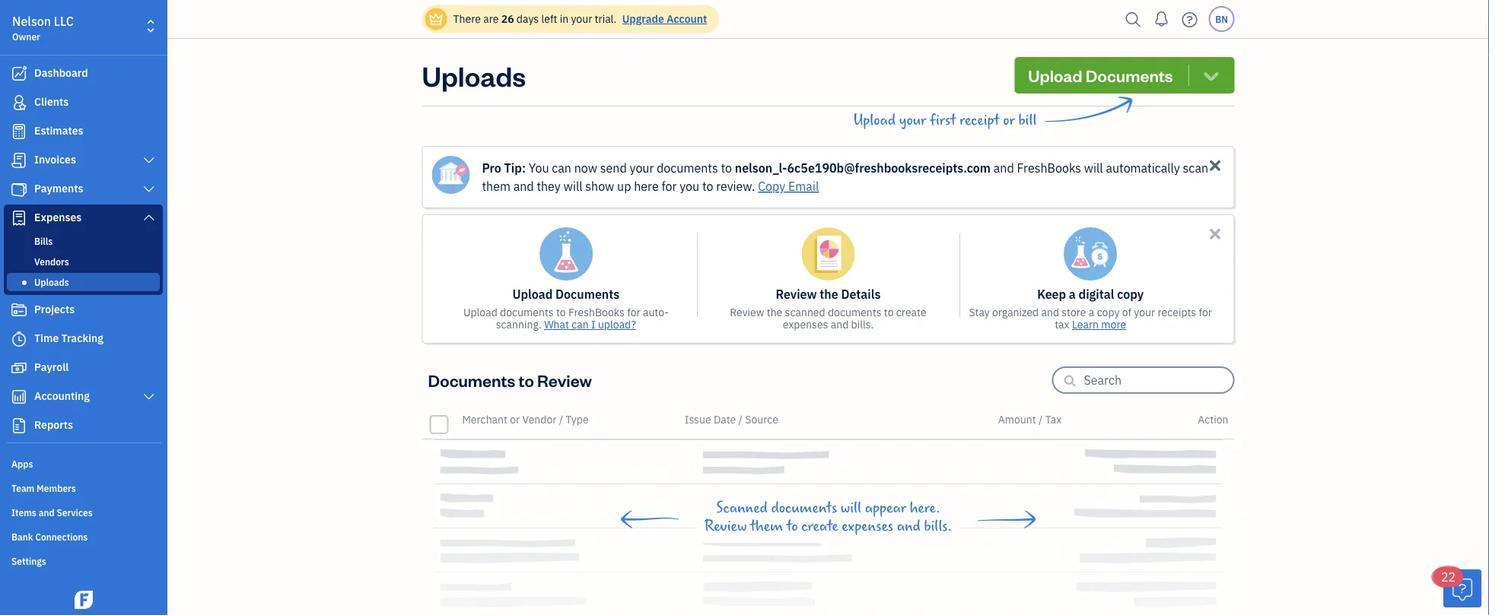 Task type: locate. For each thing, give the bounding box(es) containing it.
0 horizontal spatial can
[[552, 160, 572, 176]]

or left bill
[[1004, 112, 1015, 129]]

source button
[[746, 413, 779, 427]]

1 horizontal spatial expenses
[[842, 518, 894, 535]]

26
[[501, 12, 514, 26]]

them
[[482, 179, 511, 195], [751, 518, 783, 535]]

documents inside review the details review the scanned documents to create expenses and bills.
[[828, 306, 882, 320]]

here.
[[910, 500, 941, 517]]

for
[[662, 179, 677, 195], [627, 306, 641, 320], [1199, 306, 1213, 320]]

review left scanned
[[730, 306, 765, 320]]

upload documents
[[1029, 64, 1174, 86], [513, 287, 620, 303]]

upload documents inside button
[[1029, 64, 1174, 86]]

learn
[[1073, 318, 1099, 332]]

expenses inside review the details review the scanned documents to create expenses and bills.
[[783, 318, 829, 332]]

documents
[[1086, 64, 1174, 86], [556, 287, 620, 303], [428, 370, 516, 391]]

create inside scanned documents will appear here. review them to create expenses and bills.
[[802, 518, 839, 535]]

trial.
[[595, 12, 617, 26]]

email
[[789, 179, 819, 195]]

tax
[[1055, 318, 1070, 332]]

for left you
[[662, 179, 677, 195]]

there
[[453, 12, 481, 26]]

the left scanned
[[767, 306, 783, 320]]

amount
[[999, 413, 1037, 427]]

payroll
[[34, 360, 69, 375]]

can left i
[[572, 318, 589, 332]]

1 horizontal spatial /
[[739, 413, 743, 427]]

store
[[1062, 306, 1087, 320]]

can
[[552, 160, 572, 176], [572, 318, 589, 332]]

1 horizontal spatial bills.
[[924, 518, 952, 535]]

0 vertical spatial can
[[552, 160, 572, 176]]

1 vertical spatial documents
[[556, 287, 620, 303]]

1 vertical spatial close image
[[1207, 225, 1225, 243]]

0 vertical spatial a
[[1070, 287, 1076, 303]]

1 horizontal spatial freshbooks
[[1017, 160, 1082, 176]]

services
[[57, 507, 93, 519]]

automatically
[[1106, 160, 1181, 176]]

a up "store" at the right of page
[[1070, 287, 1076, 303]]

upload documents button
[[1015, 57, 1235, 94]]

upload documents down search icon on the right top
[[1029, 64, 1174, 86]]

a
[[1070, 287, 1076, 303], [1089, 306, 1095, 320]]

1 vertical spatial copy
[[1097, 306, 1120, 320]]

documents inside scanned documents will appear here. review them to create expenses and bills.
[[771, 500, 838, 517]]

amount button
[[999, 413, 1037, 427]]

expenses down 'appear'
[[842, 518, 894, 535]]

2 close image from the top
[[1207, 225, 1225, 243]]

0 horizontal spatial or
[[510, 413, 520, 427]]

1 horizontal spatial will
[[841, 500, 862, 517]]

1 vertical spatial bills.
[[924, 518, 952, 535]]

i
[[592, 318, 596, 332]]

0 vertical spatial documents
[[1086, 64, 1174, 86]]

upload up documents to review
[[464, 306, 498, 320]]

1 vertical spatial a
[[1089, 306, 1095, 320]]

create inside review the details review the scanned documents to create expenses and bills.
[[897, 306, 927, 320]]

what
[[544, 318, 569, 332]]

to inside scanned documents will appear here. review them to create expenses and bills.
[[787, 518, 798, 535]]

review down 'scanned'
[[705, 518, 747, 535]]

uploads link
[[7, 273, 160, 292]]

reports
[[34, 418, 73, 432]]

0 vertical spatial or
[[1004, 112, 1015, 129]]

the
[[820, 287, 839, 303], [767, 306, 783, 320]]

will left automatically
[[1085, 160, 1104, 176]]

1 vertical spatial them
[[751, 518, 783, 535]]

upload inside "upload documents to freshbooks for auto- scanning."
[[464, 306, 498, 320]]

2 horizontal spatial documents
[[1086, 64, 1174, 86]]

them down the pro
[[482, 179, 511, 195]]

team
[[11, 483, 34, 495]]

review up the type
[[538, 370, 592, 391]]

bank connections link
[[4, 525, 163, 548]]

scanning.
[[496, 318, 542, 332]]

and down receipt
[[994, 160, 1015, 176]]

review the details review the scanned documents to create expenses and bills.
[[730, 287, 927, 332]]

bills. down here.
[[924, 518, 952, 535]]

client image
[[10, 95, 28, 110]]

0 horizontal spatial will
[[564, 179, 583, 195]]

payroll link
[[4, 355, 163, 382]]

2 vertical spatial will
[[841, 500, 862, 517]]

6c5e190b@freshbooksreceipts.com
[[788, 160, 991, 176]]

report image
[[10, 419, 28, 434]]

1 horizontal spatial the
[[820, 287, 839, 303]]

upload
[[1029, 64, 1083, 86], [854, 112, 896, 129], [513, 287, 553, 303], [464, 306, 498, 320]]

expenses for the
[[783, 318, 829, 332]]

documents down the details
[[828, 306, 882, 320]]

0 vertical spatial upload documents
[[1029, 64, 1174, 86]]

documents down search icon on the right top
[[1086, 64, 1174, 86]]

1 horizontal spatial can
[[572, 318, 589, 332]]

upload up the 6c5e190b@freshbooksreceipts.com
[[854, 112, 896, 129]]

1 vertical spatial the
[[767, 306, 783, 320]]

upgrade
[[622, 12, 664, 26]]

bills. down the details
[[852, 318, 874, 332]]

and down the keep
[[1042, 306, 1060, 320]]

1 horizontal spatial upload documents
[[1029, 64, 1174, 86]]

money image
[[10, 361, 28, 376]]

expenses link
[[4, 205, 163, 232]]

0 vertical spatial freshbooks
[[1017, 160, 1082, 176]]

upload inside button
[[1029, 64, 1083, 86]]

documents up what can i upload?
[[556, 287, 620, 303]]

and down tip:
[[514, 179, 534, 195]]

to inside review the details review the scanned documents to create expenses and bills.
[[884, 306, 894, 320]]

/ left type button
[[559, 413, 563, 427]]

bills. for review the details review the scanned documents to create expenses and bills.
[[852, 318, 874, 332]]

chevron large down image
[[142, 212, 156, 224]]

owner
[[12, 30, 40, 43]]

date
[[714, 413, 736, 427]]

2 horizontal spatial will
[[1085, 160, 1104, 176]]

tax button
[[1046, 413, 1062, 427]]

0 horizontal spatial freshbooks
[[569, 306, 625, 320]]

auto-
[[643, 306, 669, 320]]

them down 'scanned'
[[751, 518, 783, 535]]

2 chevron large down image from the top
[[142, 183, 156, 196]]

/
[[559, 413, 563, 427], [739, 413, 743, 427], [1039, 413, 1043, 427]]

will left 'appear'
[[841, 500, 862, 517]]

tip:
[[504, 160, 526, 176]]

2 horizontal spatial /
[[1039, 413, 1043, 427]]

clients link
[[4, 89, 163, 116]]

expenses down review the details image
[[783, 318, 829, 332]]

chevron large down image inside accounting link
[[142, 391, 156, 403]]

can up the they
[[552, 160, 572, 176]]

copy
[[1118, 287, 1144, 303], [1097, 306, 1120, 320]]

scanned documents will appear here. review them to create expenses and bills.
[[705, 500, 952, 535]]

or left vendor
[[510, 413, 520, 427]]

bills. inside review the details review the scanned documents to create expenses and bills.
[[852, 318, 874, 332]]

or
[[1004, 112, 1015, 129], [510, 413, 520, 427]]

1 vertical spatial will
[[564, 179, 583, 195]]

copy email button
[[758, 177, 819, 196]]

1 close image from the top
[[1207, 157, 1225, 174]]

0 horizontal spatial them
[[482, 179, 511, 195]]

create for details
[[897, 306, 927, 320]]

estimates
[[34, 124, 83, 138]]

uploads down vendors
[[34, 276, 69, 289]]

will inside scanned documents will appear here. review them to create expenses and bills.
[[841, 500, 862, 517]]

create
[[897, 306, 927, 320], [802, 518, 839, 535]]

uploads down there
[[422, 57, 526, 93]]

22 button
[[1434, 568, 1482, 608]]

projects link
[[4, 297, 163, 324]]

documents left i
[[500, 306, 554, 320]]

22
[[1442, 570, 1456, 586]]

documents up merchant
[[428, 370, 516, 391]]

copy up of
[[1118, 287, 1144, 303]]

0 horizontal spatial upload documents
[[513, 287, 620, 303]]

here
[[634, 179, 659, 195]]

will for scanned
[[841, 500, 862, 517]]

0 horizontal spatial for
[[627, 306, 641, 320]]

1 chevron large down image from the top
[[142, 155, 156, 167]]

1 vertical spatial expenses
[[842, 518, 894, 535]]

go to help image
[[1178, 8, 1202, 31]]

copy left of
[[1097, 306, 1120, 320]]

2 horizontal spatial for
[[1199, 306, 1213, 320]]

3 / from the left
[[1039, 413, 1043, 427]]

1 horizontal spatial for
[[662, 179, 677, 195]]

1 horizontal spatial a
[[1089, 306, 1095, 320]]

1 vertical spatial uploads
[[34, 276, 69, 289]]

and right scanned
[[831, 318, 849, 332]]

chevron large down image for accounting
[[142, 391, 156, 403]]

will down now
[[564, 179, 583, 195]]

upload up bill
[[1029, 64, 1083, 86]]

0 horizontal spatial documents
[[428, 370, 516, 391]]

uploads inside uploads link
[[34, 276, 69, 289]]

0 horizontal spatial /
[[559, 413, 563, 427]]

items
[[11, 507, 36, 519]]

close image
[[1207, 157, 1225, 174], [1207, 225, 1225, 243]]

close image down scan
[[1207, 225, 1225, 243]]

0 horizontal spatial bills.
[[852, 318, 874, 332]]

accounting
[[34, 389, 90, 403]]

1 vertical spatial create
[[802, 518, 839, 535]]

0 vertical spatial close image
[[1207, 157, 1225, 174]]

days
[[517, 12, 539, 26]]

chart image
[[10, 390, 28, 405]]

chevrondown image
[[1201, 65, 1222, 86]]

your
[[571, 12, 592, 26], [900, 112, 927, 129], [630, 160, 654, 176], [1135, 306, 1156, 320]]

you
[[680, 179, 700, 195]]

upload documents to freshbooks for auto- scanning.
[[464, 306, 669, 332]]

0 vertical spatial expenses
[[783, 318, 829, 332]]

3 chevron large down image from the top
[[142, 391, 156, 403]]

bills. inside scanned documents will appear here. review them to create expenses and bills.
[[924, 518, 952, 535]]

you
[[529, 160, 549, 176]]

0 vertical spatial them
[[482, 179, 511, 195]]

0 horizontal spatial create
[[802, 518, 839, 535]]

chevron large down image for invoices
[[142, 155, 156, 167]]

1 horizontal spatial uploads
[[422, 57, 526, 93]]

bill
[[1019, 112, 1037, 129]]

keep a digital copy image
[[1064, 228, 1118, 281]]

Search text field
[[1084, 368, 1234, 393]]

0 horizontal spatial expenses
[[783, 318, 829, 332]]

0 vertical spatial will
[[1085, 160, 1104, 176]]

0 vertical spatial create
[[897, 306, 927, 320]]

a right "store" at the right of page
[[1089, 306, 1095, 320]]

close image right automatically
[[1207, 157, 1225, 174]]

invoice image
[[10, 153, 28, 168]]

type
[[566, 413, 589, 427]]

/ left tax button
[[1039, 413, 1043, 427]]

project image
[[10, 303, 28, 318]]

0 horizontal spatial uploads
[[34, 276, 69, 289]]

and inside stay organized and store a copy of your receipts for tax
[[1042, 306, 1060, 320]]

payments link
[[4, 176, 163, 203]]

receipt
[[960, 112, 1000, 129]]

upload documents button
[[1015, 57, 1235, 94]]

1 vertical spatial upload documents
[[513, 287, 620, 303]]

the up scanned
[[820, 287, 839, 303]]

and down here.
[[897, 518, 921, 535]]

chevron large down image for payments
[[142, 183, 156, 196]]

2 / from the left
[[739, 413, 743, 427]]

more
[[1102, 318, 1127, 332]]

expenses
[[783, 318, 829, 332], [842, 518, 894, 535]]

documents inside "upload documents to freshbooks for auto- scanning."
[[500, 306, 554, 320]]

for inside and freshbooks will automatically scan them and they will show up here for you to review.
[[662, 179, 677, 195]]

and inside the items and services link
[[39, 507, 55, 519]]

chevron large down image
[[142, 155, 156, 167], [142, 183, 156, 196], [142, 391, 156, 403]]

review up scanned
[[776, 287, 817, 303]]

2 vertical spatial documents
[[428, 370, 516, 391]]

documents right 'scanned'
[[771, 500, 838, 517]]

and right items
[[39, 507, 55, 519]]

/ right date
[[739, 413, 743, 427]]

tracking
[[61, 332, 104, 346]]

freshbooks image
[[72, 592, 96, 610]]

0 vertical spatial uploads
[[422, 57, 526, 93]]

time tracking link
[[4, 326, 163, 353]]

0 vertical spatial chevron large down image
[[142, 155, 156, 167]]

upload documents up "upload documents to freshbooks for auto- scanning."
[[513, 287, 620, 303]]

source
[[746, 413, 779, 427]]

0 vertical spatial copy
[[1118, 287, 1144, 303]]

your right of
[[1135, 306, 1156, 320]]

them inside and freshbooks will automatically scan them and they will show up here for you to review.
[[482, 179, 511, 195]]

freshbooks
[[1017, 160, 1082, 176], [569, 306, 625, 320]]

learn more
[[1073, 318, 1127, 332]]

scanned
[[717, 500, 768, 517]]

stay organized and store a copy of your receipts for tax
[[969, 306, 1213, 332]]

1 horizontal spatial them
[[751, 518, 783, 535]]

0 vertical spatial bills.
[[852, 318, 874, 332]]

0 vertical spatial the
[[820, 287, 839, 303]]

time tracking
[[34, 332, 104, 346]]

copy inside stay organized and store a copy of your receipts for tax
[[1097, 306, 1120, 320]]

crown image
[[428, 11, 444, 27]]

upload?
[[598, 318, 636, 332]]

1 horizontal spatial create
[[897, 306, 927, 320]]

connections
[[35, 531, 88, 544]]

members
[[37, 483, 76, 495]]

for left "auto-"
[[627, 306, 641, 320]]

for right "receipts"
[[1199, 306, 1213, 320]]

expenses inside scanned documents will appear here. review them to create expenses and bills.
[[842, 518, 894, 535]]

1 vertical spatial freshbooks
[[569, 306, 625, 320]]

keep
[[1038, 287, 1067, 303]]

2 vertical spatial chevron large down image
[[142, 391, 156, 403]]

pro tip: you can now send your documents to nelson_l-6c5e190b@freshbooksreceipts.com
[[482, 160, 991, 176]]

1 vertical spatial chevron large down image
[[142, 183, 156, 196]]



Task type: vqa. For each thing, say whether or not it's contained in the screenshot.
business to the middle
no



Task type: describe. For each thing, give the bounding box(es) containing it.
your right in
[[571, 12, 592, 26]]

documents inside button
[[1086, 64, 1174, 86]]

are
[[484, 12, 499, 26]]

time
[[34, 332, 59, 346]]

main element
[[0, 0, 206, 616]]

they
[[537, 179, 561, 195]]

scan
[[1183, 160, 1209, 176]]

your left first
[[900, 112, 927, 129]]

clients
[[34, 95, 69, 109]]

accounting link
[[4, 384, 163, 411]]

search image
[[1122, 8, 1146, 31]]

merchant
[[462, 413, 508, 427]]

up
[[617, 179, 631, 195]]

freshbooks inside and freshbooks will automatically scan them and they will show up here for you to review.
[[1017, 160, 1082, 176]]

and inside review the details review the scanned documents to create expenses and bills.
[[831, 318, 849, 332]]

of
[[1123, 306, 1132, 320]]

organized
[[993, 306, 1039, 320]]

vendor
[[523, 413, 557, 427]]

nelson
[[12, 13, 51, 29]]

1 horizontal spatial or
[[1004, 112, 1015, 129]]

vendors
[[34, 256, 69, 268]]

1 vertical spatial or
[[510, 413, 520, 427]]

bn
[[1216, 13, 1229, 25]]

to inside and freshbooks will automatically scan them and they will show up here for you to review.
[[703, 179, 714, 195]]

dashboard link
[[4, 60, 163, 88]]

scanned
[[785, 306, 826, 320]]

copy email
[[758, 179, 819, 195]]

type button
[[566, 413, 589, 427]]

upload your first receipt or bill
[[854, 112, 1037, 129]]

for inside stay organized and store a copy of your receipts for tax
[[1199, 306, 1213, 320]]

settings link
[[4, 550, 163, 572]]

and inside scanned documents will appear here. review them to create expenses and bills.
[[897, 518, 921, 535]]

projects
[[34, 303, 75, 317]]

payments
[[34, 182, 83, 196]]

bills. for scanned documents will appear here. review them to create expenses and bills.
[[924, 518, 952, 535]]

stay
[[969, 306, 990, 320]]

your inside stay organized and store a copy of your receipts for tax
[[1135, 306, 1156, 320]]

issue date button
[[685, 413, 736, 427]]

review the details image
[[802, 228, 855, 281]]

expense image
[[10, 211, 28, 226]]

documents to review
[[428, 370, 592, 391]]

documents up you
[[657, 160, 718, 176]]

digital
[[1079, 287, 1115, 303]]

dashboard
[[34, 66, 88, 80]]

0 horizontal spatial the
[[767, 306, 783, 320]]

upload documents image
[[539, 228, 593, 281]]

action
[[1198, 413, 1229, 427]]

1 vertical spatial can
[[572, 318, 589, 332]]

show
[[586, 179, 615, 195]]

bills link
[[7, 232, 160, 250]]

tax
[[1046, 413, 1062, 427]]

there are 26 days left in your trial. upgrade account
[[453, 12, 707, 26]]

left
[[542, 12, 558, 26]]

bn button
[[1209, 6, 1235, 32]]

resource center badge image
[[1444, 570, 1482, 608]]

what can i upload?
[[544, 318, 636, 332]]

estimates link
[[4, 118, 163, 145]]

expenses for documents
[[842, 518, 894, 535]]

in
[[560, 12, 569, 26]]

items and services link
[[4, 501, 163, 524]]

upload up "scanning."
[[513, 287, 553, 303]]

bank connections
[[11, 531, 88, 544]]

to inside "upload documents to freshbooks for auto- scanning."
[[556, 306, 566, 320]]

1 / from the left
[[559, 413, 563, 427]]

invoices link
[[4, 147, 163, 174]]

timer image
[[10, 332, 28, 347]]

estimate image
[[10, 124, 28, 139]]

issue
[[685, 413, 711, 427]]

will for and
[[1085, 160, 1104, 176]]

details
[[842, 287, 881, 303]]

send
[[600, 160, 627, 176]]

review.
[[717, 179, 755, 195]]

for inside "upload documents to freshbooks for auto- scanning."
[[627, 306, 641, 320]]

payment image
[[10, 182, 28, 197]]

notifications image
[[1150, 4, 1174, 34]]

team members
[[11, 483, 76, 495]]

a inside stay organized and store a copy of your receipts for tax
[[1089, 306, 1095, 320]]

1 horizontal spatial documents
[[556, 287, 620, 303]]

bank
[[11, 531, 33, 544]]

invoices
[[34, 153, 76, 167]]

account
[[667, 12, 707, 26]]

keep a digital copy
[[1038, 287, 1144, 303]]

dashboard image
[[10, 66, 28, 81]]

llc
[[54, 13, 74, 29]]

review inside scanned documents will appear here. review them to create expenses and bills.
[[705, 518, 747, 535]]

vendors link
[[7, 253, 160, 271]]

copy
[[758, 179, 786, 195]]

nelson llc owner
[[12, 13, 74, 43]]

your up here
[[630, 160, 654, 176]]

expenses
[[34, 210, 82, 225]]

settings
[[11, 556, 46, 568]]

0 horizontal spatial a
[[1070, 287, 1076, 303]]

merchant or vendor button
[[462, 413, 557, 427]]

pro
[[482, 160, 502, 176]]

create for will
[[802, 518, 839, 535]]

freshbooks inside "upload documents to freshbooks for auto- scanning."
[[569, 306, 625, 320]]

amount / tax
[[999, 413, 1062, 427]]

them inside scanned documents will appear here. review them to create expenses and bills.
[[751, 518, 783, 535]]

team members link
[[4, 477, 163, 499]]

reports link
[[4, 413, 163, 440]]

receipts
[[1158, 306, 1197, 320]]

merchant or vendor / type
[[462, 413, 589, 427]]



